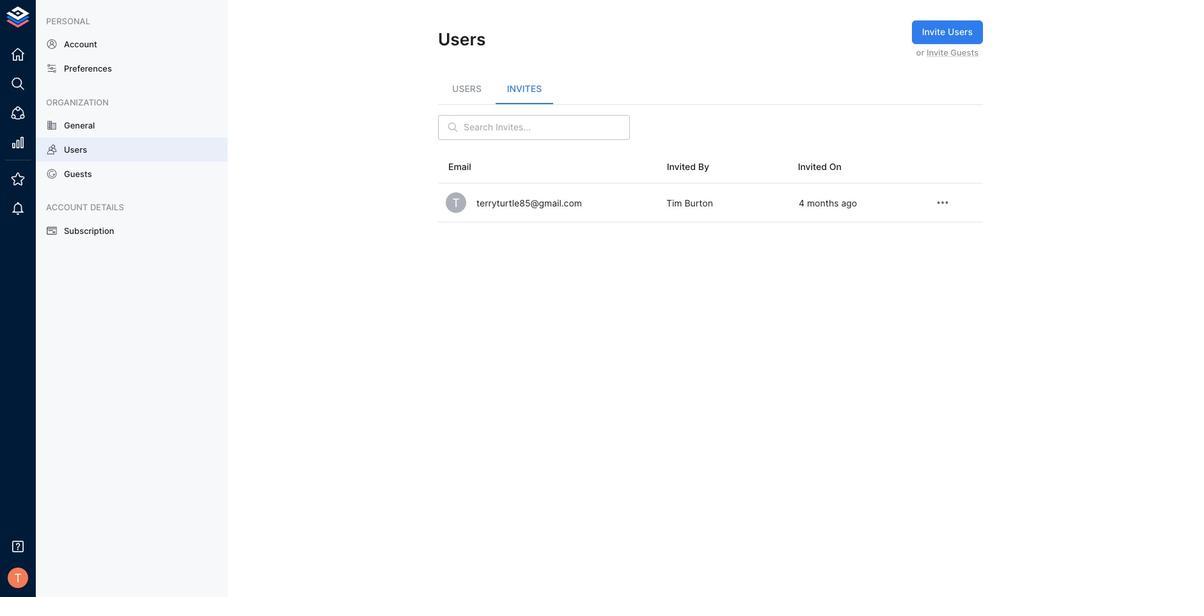 Task type: vqa. For each thing, say whether or not it's contained in the screenshot.
Comment or @mention collaborator... Text Field
no



Task type: describe. For each thing, give the bounding box(es) containing it.
general link
[[36, 113, 228, 138]]

organization
[[46, 97, 109, 107]]

users inside 'link'
[[64, 145, 87, 155]]

account
[[64, 39, 97, 49]]

invited for invited by
[[667, 161, 696, 172]]

email
[[449, 161, 471, 172]]

invite inside 'button'
[[923, 26, 946, 37]]

users button
[[438, 73, 496, 104]]

by
[[699, 161, 710, 172]]

invite guests link
[[927, 47, 979, 57]]

1 vertical spatial invite
[[927, 47, 949, 57]]

account details
[[46, 202, 124, 213]]

terryturtle85@gmail.com
[[477, 197, 582, 208]]

invites button
[[496, 73, 554, 104]]

preferences
[[64, 64, 112, 74]]

subscription
[[64, 226, 114, 236]]

or invite guests
[[917, 47, 979, 57]]

users inside 'button'
[[948, 26, 973, 37]]

account
[[46, 202, 88, 213]]

t button
[[4, 564, 32, 593]]

account link
[[36, 32, 228, 57]]



Task type: locate. For each thing, give the bounding box(es) containing it.
subscription link
[[36, 219, 228, 243]]

invited by
[[667, 161, 710, 172]]

burton
[[685, 197, 713, 208]]

1 horizontal spatial invited
[[798, 161, 827, 172]]

or
[[917, 47, 925, 57]]

users
[[948, 26, 973, 37], [438, 29, 486, 49], [64, 145, 87, 155]]

2 invited from the left
[[798, 161, 827, 172]]

t inside button
[[14, 571, 22, 585]]

users up users
[[438, 29, 486, 49]]

guests
[[951, 47, 979, 57], [64, 169, 92, 179]]

invite
[[923, 26, 946, 37], [927, 47, 949, 57]]

1 horizontal spatial t
[[452, 196, 460, 210]]

invited left on
[[798, 161, 827, 172]]

tim
[[667, 197, 682, 208]]

users link
[[36, 138, 228, 162]]

0 vertical spatial guests
[[951, 47, 979, 57]]

1 vertical spatial guests
[[64, 169, 92, 179]]

invite up 'or'
[[923, 26, 946, 37]]

users up "invite guests" link in the top right of the page
[[948, 26, 973, 37]]

preferences link
[[36, 57, 228, 81]]

users down general
[[64, 145, 87, 155]]

Search Invites... text field
[[464, 115, 630, 140]]

0 horizontal spatial guests
[[64, 169, 92, 179]]

t
[[452, 196, 460, 210], [14, 571, 22, 585]]

guests down invite users 'button'
[[951, 47, 979, 57]]

1 horizontal spatial guests
[[951, 47, 979, 57]]

0 horizontal spatial invited
[[667, 161, 696, 172]]

1 vertical spatial t
[[14, 571, 22, 585]]

details
[[90, 202, 124, 213]]

0 horizontal spatial t
[[14, 571, 22, 585]]

guests link
[[36, 162, 228, 186]]

invite right 'or'
[[927, 47, 949, 57]]

0 vertical spatial t
[[452, 196, 460, 210]]

invited
[[667, 161, 696, 172], [798, 161, 827, 172]]

4
[[799, 197, 805, 208]]

0 horizontal spatial users
[[64, 145, 87, 155]]

invite users
[[923, 26, 973, 37]]

1 invited from the left
[[667, 161, 696, 172]]

guests up account details
[[64, 169, 92, 179]]

invite users button
[[912, 20, 984, 44]]

months
[[808, 197, 839, 208]]

1 horizontal spatial users
[[438, 29, 486, 49]]

general
[[64, 120, 95, 130]]

invited for invited on
[[798, 161, 827, 172]]

ago
[[842, 197, 858, 208]]

tab list containing users
[[438, 73, 984, 104]]

tim burton
[[667, 197, 713, 208]]

invites
[[507, 83, 542, 94]]

personal
[[46, 16, 90, 26]]

invited left by
[[667, 161, 696, 172]]

tab list
[[438, 73, 984, 104]]

on
[[830, 161, 842, 172]]

2 horizontal spatial users
[[948, 26, 973, 37]]

users
[[452, 83, 482, 94]]

4 months ago
[[799, 197, 858, 208]]

0 vertical spatial invite
[[923, 26, 946, 37]]

invited on
[[798, 161, 842, 172]]



